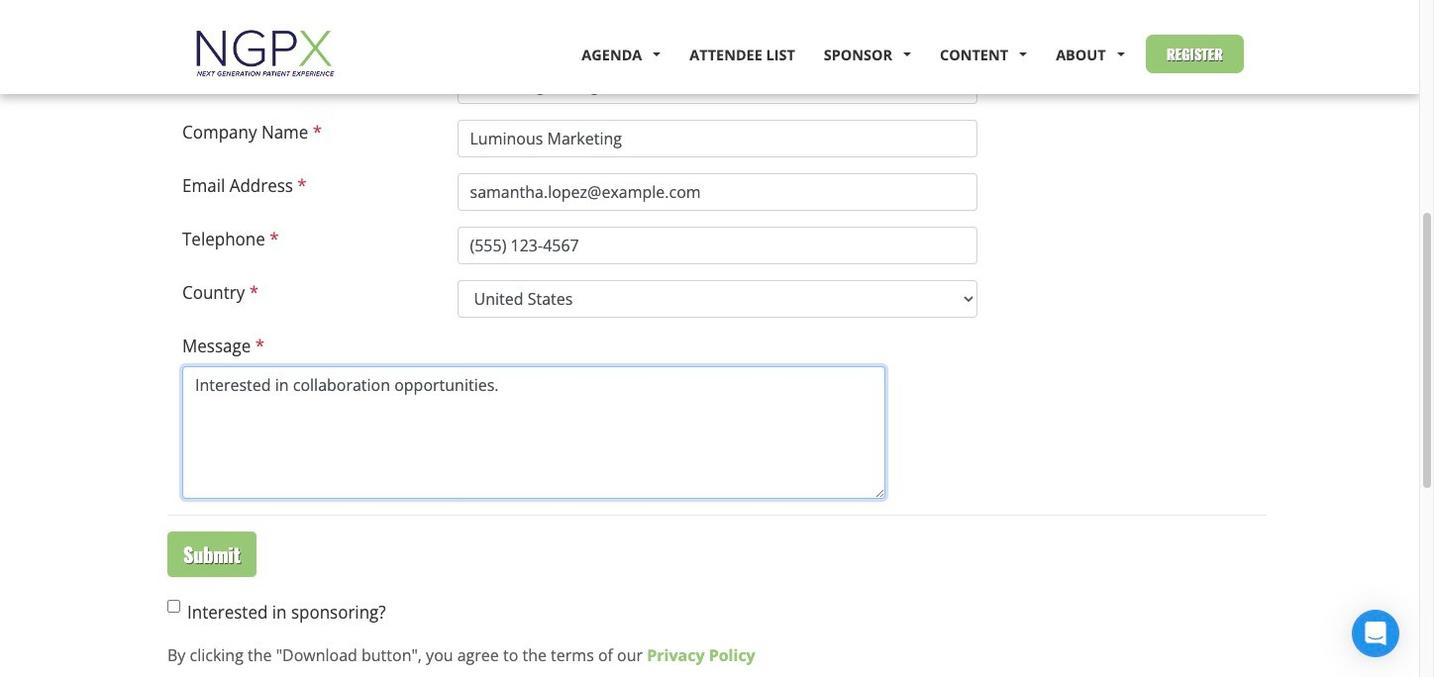 Task type: vqa. For each thing, say whether or not it's contained in the screenshot.
img
no



Task type: locate. For each thing, give the bounding box(es) containing it.
None text field
[[457, 66, 977, 104], [457, 227, 977, 264], [182, 367, 886, 500], [457, 66, 977, 104], [457, 227, 977, 264], [182, 367, 886, 500]]

None text field
[[457, 13, 977, 50], [457, 120, 977, 157], [457, 173, 977, 211], [457, 13, 977, 50], [457, 120, 977, 157], [457, 173, 977, 211]]

None checkbox
[[167, 601, 180, 613]]

ngpx 2024 image
[[176, 18, 354, 78]]



